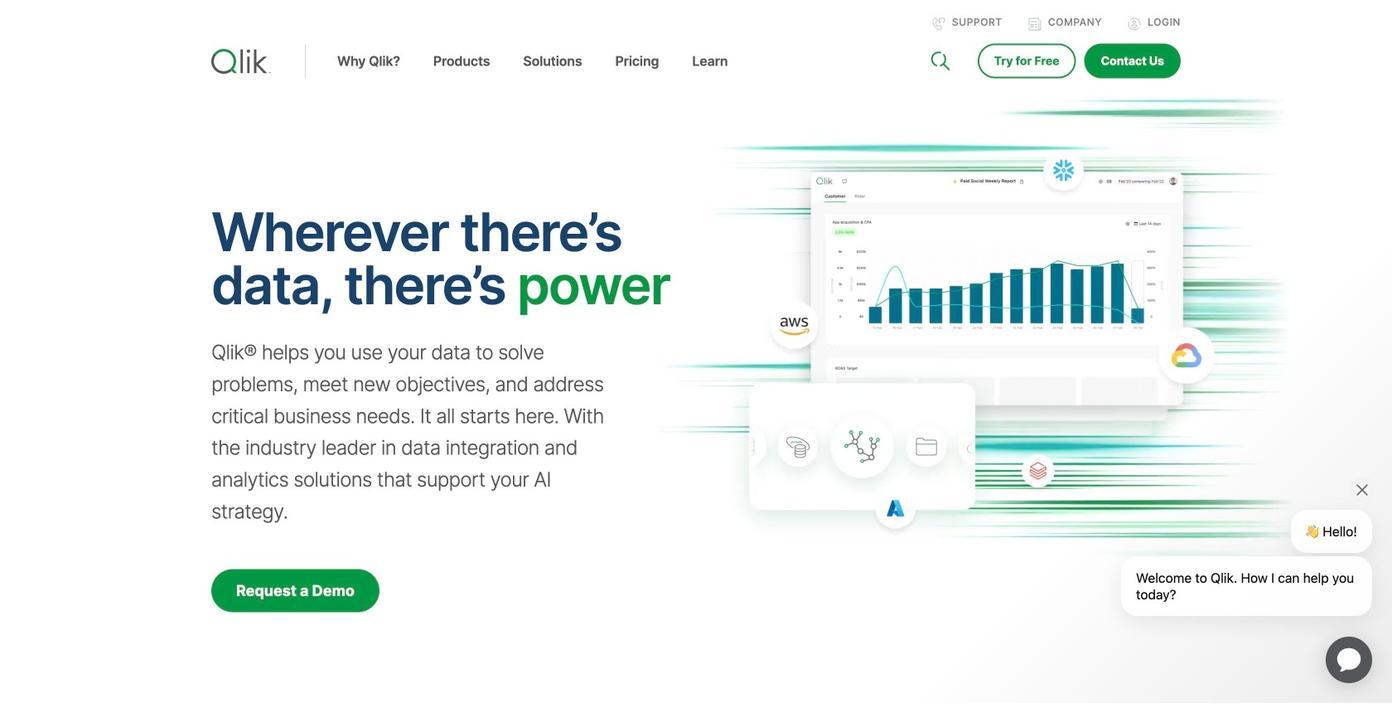 Task type: describe. For each thing, give the bounding box(es) containing it.
login image
[[1128, 17, 1142, 31]]



Task type: vqa. For each thing, say whether or not it's contained in the screenshot.
Data
no



Task type: locate. For each thing, give the bounding box(es) containing it.
application
[[1307, 617, 1393, 703]]

company image
[[1029, 17, 1042, 31]]

qlik image
[[211, 49, 271, 74]]

support image
[[933, 17, 946, 31]]



